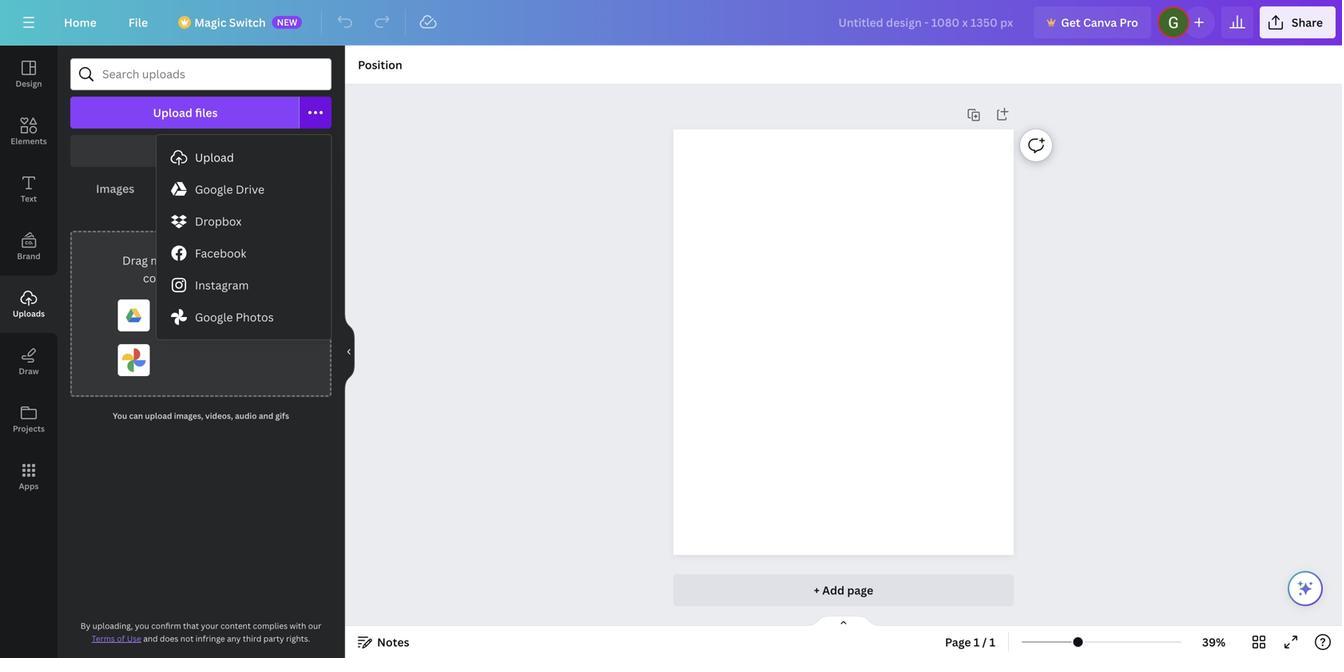 Task type: vqa. For each thing, say whether or not it's contained in the screenshot.
publish
no



Task type: locate. For each thing, give the bounding box(es) containing it.
your
[[201, 621, 219, 632]]

apps button
[[0, 448, 58, 506]]

0 horizontal spatial 1
[[974, 635, 980, 650]]

you can upload images, videos, audio and gifs
[[113, 411, 289, 422]]

side panel tab list
[[0, 46, 58, 506]]

1 right /
[[990, 635, 996, 650]]

google photos button
[[157, 301, 331, 333]]

rights.
[[286, 634, 310, 644]]

audio
[[235, 411, 257, 422]]

not
[[180, 634, 194, 644]]

0 vertical spatial upload
[[153, 105, 193, 120]]

files
[[195, 105, 218, 120]]

google drive
[[195, 182, 265, 197]]

1 1 from the left
[[974, 635, 980, 650]]

drive
[[236, 182, 265, 197]]

uploads
[[13, 308, 45, 319]]

to
[[213, 253, 225, 268]]

does
[[160, 634, 178, 644]]

page 1 / 1
[[945, 635, 996, 650]]

by uploading, you confirm that your content complies with our terms of use and does not infringe any third party rights.
[[81, 621, 321, 644]]

share
[[1292, 15, 1323, 30]]

terms
[[92, 634, 115, 644]]

file button
[[116, 6, 161, 38]]

elements
[[11, 136, 47, 147]]

elements button
[[0, 103, 58, 161]]

account...
[[206, 270, 259, 286]]

images
[[96, 181, 134, 196]]

hide image
[[344, 314, 355, 390]]

file
[[128, 15, 148, 30]]

0 horizontal spatial upload
[[153, 105, 193, 120]]

0 horizontal spatial and
[[143, 634, 158, 644]]

and
[[259, 411, 273, 422], [143, 634, 158, 644]]

1 vertical spatial upload
[[195, 150, 234, 165]]

position button
[[352, 52, 409, 78]]

menu
[[157, 135, 331, 340]]

0 vertical spatial upload
[[228, 253, 265, 268]]

1 horizontal spatial upload
[[195, 150, 234, 165]]

1 vertical spatial upload
[[145, 411, 172, 422]]

upload left files
[[153, 105, 193, 120]]

apps
[[19, 481, 39, 492]]

design
[[16, 78, 42, 89]]

1
[[974, 635, 980, 650], [990, 635, 996, 650]]

projects
[[13, 424, 45, 434]]

that
[[183, 621, 199, 632]]

google up dropbox
[[195, 182, 233, 197]]

draw button
[[0, 333, 58, 391]]

images button
[[70, 173, 160, 204]]

projects button
[[0, 391, 58, 448]]

google
[[195, 182, 233, 197], [195, 310, 233, 325]]

share button
[[1260, 6, 1336, 38]]

upload
[[228, 253, 265, 268], [145, 411, 172, 422]]

0 vertical spatial google
[[195, 182, 233, 197]]

and down you
[[143, 634, 158, 644]]

can
[[129, 411, 143, 422]]

upload for upload files
[[153, 105, 193, 120]]

by
[[81, 621, 91, 632]]

an
[[190, 270, 203, 286]]

1 left /
[[974, 635, 980, 650]]

0 vertical spatial and
[[259, 411, 273, 422]]

record yourself button
[[70, 135, 332, 167]]

upload up videos button
[[195, 150, 234, 165]]

2 google from the top
[[195, 310, 233, 325]]

upload right the can
[[145, 411, 172, 422]]

1 vertical spatial and
[[143, 634, 158, 644]]

upload up account...
[[228, 253, 265, 268]]

facebook button
[[157, 237, 331, 269]]

google down instagram
[[195, 310, 233, 325]]

upload inside menu
[[195, 150, 234, 165]]

drag media here to upload or connect an account...
[[122, 253, 280, 286]]

1 vertical spatial google
[[195, 310, 233, 325]]

0 horizontal spatial upload
[[145, 411, 172, 422]]

videos button
[[160, 173, 248, 204]]

1 google from the top
[[195, 182, 233, 197]]

google inside the google photos button
[[195, 310, 233, 325]]

uploading,
[[92, 621, 133, 632]]

1 horizontal spatial 1
[[990, 635, 996, 650]]

you
[[135, 621, 149, 632]]

terms of use link
[[92, 634, 141, 644]]

get canva pro
[[1061, 15, 1139, 30]]

show pages image
[[805, 615, 882, 628]]

media
[[151, 253, 184, 268]]

you
[[113, 411, 127, 422]]

images,
[[174, 411, 203, 422]]

third
[[243, 634, 262, 644]]

notes
[[377, 635, 409, 650]]

here
[[186, 253, 211, 268]]

1 horizontal spatial upload
[[228, 253, 265, 268]]

and left gifs
[[259, 411, 273, 422]]

google inside the google drive button
[[195, 182, 233, 197]]

home link
[[51, 6, 109, 38]]

our
[[308, 621, 321, 632]]

upload
[[153, 105, 193, 120], [195, 150, 234, 165]]

magic switch
[[194, 15, 266, 30]]



Task type: describe. For each thing, give the bounding box(es) containing it.
google photos
[[195, 310, 274, 325]]

39%
[[1203, 635, 1226, 650]]

brand button
[[0, 218, 58, 276]]

canva assistant image
[[1296, 579, 1315, 599]]

google drive button
[[157, 173, 331, 205]]

canva
[[1084, 15, 1117, 30]]

pro
[[1120, 15, 1139, 30]]

record
[[158, 143, 197, 159]]

menu containing upload
[[157, 135, 331, 340]]

upload files
[[153, 105, 218, 120]]

infringe
[[196, 634, 225, 644]]

confirm
[[151, 621, 181, 632]]

Design title text field
[[826, 6, 1028, 38]]

connect
[[143, 270, 187, 286]]

gifs
[[275, 411, 289, 422]]

magic
[[194, 15, 227, 30]]

uploads button
[[0, 276, 58, 333]]

position
[[358, 57, 402, 72]]

and inside "by uploading, you confirm that your content complies with our terms of use and does not infringe any third party rights."
[[143, 634, 158, 644]]

get canva pro button
[[1034, 6, 1151, 38]]

draw
[[19, 366, 39, 377]]

dropbox button
[[157, 205, 331, 237]]

videos,
[[205, 411, 233, 422]]

new
[[277, 16, 297, 28]]

home
[[64, 15, 97, 30]]

facebook
[[195, 246, 246, 261]]

get
[[1061, 15, 1081, 30]]

instagram button
[[157, 269, 331, 301]]

+
[[814, 583, 820, 598]]

photos
[[236, 310, 274, 325]]

1 horizontal spatial and
[[259, 411, 273, 422]]

instagram
[[195, 278, 249, 293]]

upload button
[[157, 141, 331, 173]]

+ add page button
[[673, 575, 1014, 606]]

text
[[21, 193, 37, 204]]

2 1 from the left
[[990, 635, 996, 650]]

+ add page
[[814, 583, 874, 598]]

upload inside drag media here to upload or connect an account...
[[228, 253, 265, 268]]

yourself
[[199, 143, 244, 159]]

party
[[264, 634, 284, 644]]

39% button
[[1188, 630, 1240, 655]]

upload files button
[[70, 97, 300, 129]]

notes button
[[352, 630, 416, 655]]

page
[[847, 583, 874, 598]]

use
[[127, 634, 141, 644]]

with
[[290, 621, 306, 632]]

/
[[983, 635, 987, 650]]

upload for upload
[[195, 150, 234, 165]]

add
[[823, 583, 845, 598]]

page
[[945, 635, 971, 650]]

main menu bar
[[0, 0, 1342, 46]]

drag
[[122, 253, 148, 268]]

google for google drive
[[195, 182, 233, 197]]

record yourself
[[158, 143, 244, 159]]

Search uploads search field
[[102, 59, 321, 89]]

videos
[[186, 181, 223, 196]]

complies
[[253, 621, 288, 632]]

brand
[[17, 251, 41, 262]]

of
[[117, 634, 125, 644]]

text button
[[0, 161, 58, 218]]

or
[[268, 253, 280, 268]]

content
[[221, 621, 251, 632]]

dropbox
[[195, 214, 242, 229]]

switch
[[229, 15, 266, 30]]

google for google photos
[[195, 310, 233, 325]]

any
[[227, 634, 241, 644]]



